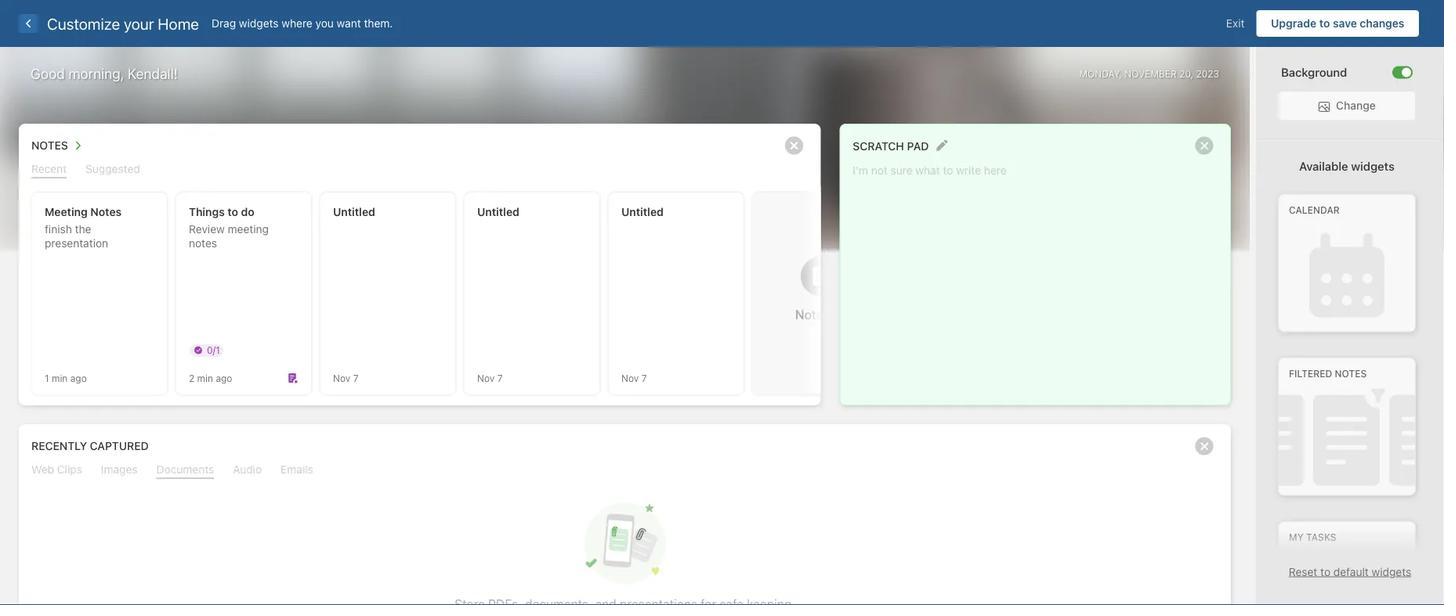 Task type: vqa. For each thing, say whether or not it's contained in the screenshot.
First Notebook
no



Task type: describe. For each thing, give the bounding box(es) containing it.
edit widget title image
[[936, 140, 948, 151]]

customize
[[47, 14, 120, 33]]

change
[[1337, 99, 1376, 112]]

2 remove image from the top
[[1189, 431, 1220, 462]]

2023
[[1196, 69, 1220, 80]]

to for reset
[[1321, 566, 1331, 579]]

home
[[158, 14, 199, 33]]

notes
[[1335, 369, 1367, 380]]

reset
[[1289, 566, 1318, 579]]

monday,
[[1080, 69, 1122, 80]]

remove image
[[779, 130, 810, 161]]

upgrade
[[1271, 17, 1317, 30]]

monday, november 20, 2023
[[1080, 69, 1220, 80]]

change button
[[1279, 92, 1416, 120]]

want
[[337, 17, 361, 30]]

background
[[1282, 65, 1348, 79]]

default
[[1334, 566, 1369, 579]]

my
[[1289, 532, 1304, 543]]

good
[[31, 65, 65, 82]]

kendall!
[[128, 65, 178, 82]]

1 remove image from the top
[[1189, 130, 1220, 161]]

drag widgets where you want them.
[[212, 17, 393, 30]]

calendar
[[1289, 205, 1340, 216]]

reset to default widgets button
[[1289, 566, 1412, 579]]

filtered notes
[[1289, 369, 1367, 380]]

morning,
[[68, 65, 124, 82]]

2 vertical spatial widgets
[[1372, 566, 1412, 579]]

scratch pad button
[[853, 136, 929, 156]]

to for upgrade
[[1320, 17, 1331, 30]]

scratch
[[853, 140, 904, 153]]



Task type: locate. For each thing, give the bounding box(es) containing it.
to inside button
[[1320, 17, 1331, 30]]

my tasks
[[1289, 532, 1337, 543]]

where
[[282, 17, 313, 30]]

remove image
[[1189, 130, 1220, 161], [1189, 431, 1220, 462]]

to
[[1320, 17, 1331, 30], [1321, 566, 1331, 579]]

widgets
[[239, 17, 279, 30], [1352, 159, 1395, 173], [1372, 566, 1412, 579]]

save
[[1333, 17, 1358, 30]]

your
[[124, 14, 154, 33]]

upgrade to save changes button
[[1257, 10, 1420, 37]]

pad
[[907, 140, 929, 153]]

tasks
[[1307, 532, 1337, 543]]

widgets for available
[[1352, 159, 1395, 173]]

exit button
[[1215, 10, 1257, 37]]

0 vertical spatial remove image
[[1189, 130, 1220, 161]]

reset to default widgets
[[1289, 566, 1412, 579]]

drag
[[212, 17, 236, 30]]

them.
[[364, 17, 393, 30]]

customize your home
[[47, 14, 199, 33]]

good morning, kendall!
[[31, 65, 178, 82]]

available widgets
[[1300, 159, 1395, 173]]

upgrade to save changes
[[1271, 17, 1405, 30]]

widgets right drag on the left top of page
[[239, 17, 279, 30]]

filtered
[[1289, 369, 1333, 380]]

widgets right available
[[1352, 159, 1395, 173]]

changes
[[1360, 17, 1405, 30]]

1 vertical spatial to
[[1321, 566, 1331, 579]]

0 vertical spatial widgets
[[239, 17, 279, 30]]

1 vertical spatial remove image
[[1189, 431, 1220, 462]]

to left save
[[1320, 17, 1331, 30]]

widgets for drag
[[239, 17, 279, 30]]

20,
[[1180, 69, 1194, 80]]

available
[[1300, 159, 1349, 173]]

scratch pad
[[853, 140, 929, 153]]

to right reset
[[1321, 566, 1331, 579]]

1 vertical spatial widgets
[[1352, 159, 1395, 173]]

exit
[[1227, 17, 1245, 30]]

background image
[[1402, 68, 1412, 77]]

widgets right default
[[1372, 566, 1412, 579]]

november
[[1125, 69, 1177, 80]]

you
[[316, 17, 334, 30]]

0 vertical spatial to
[[1320, 17, 1331, 30]]



